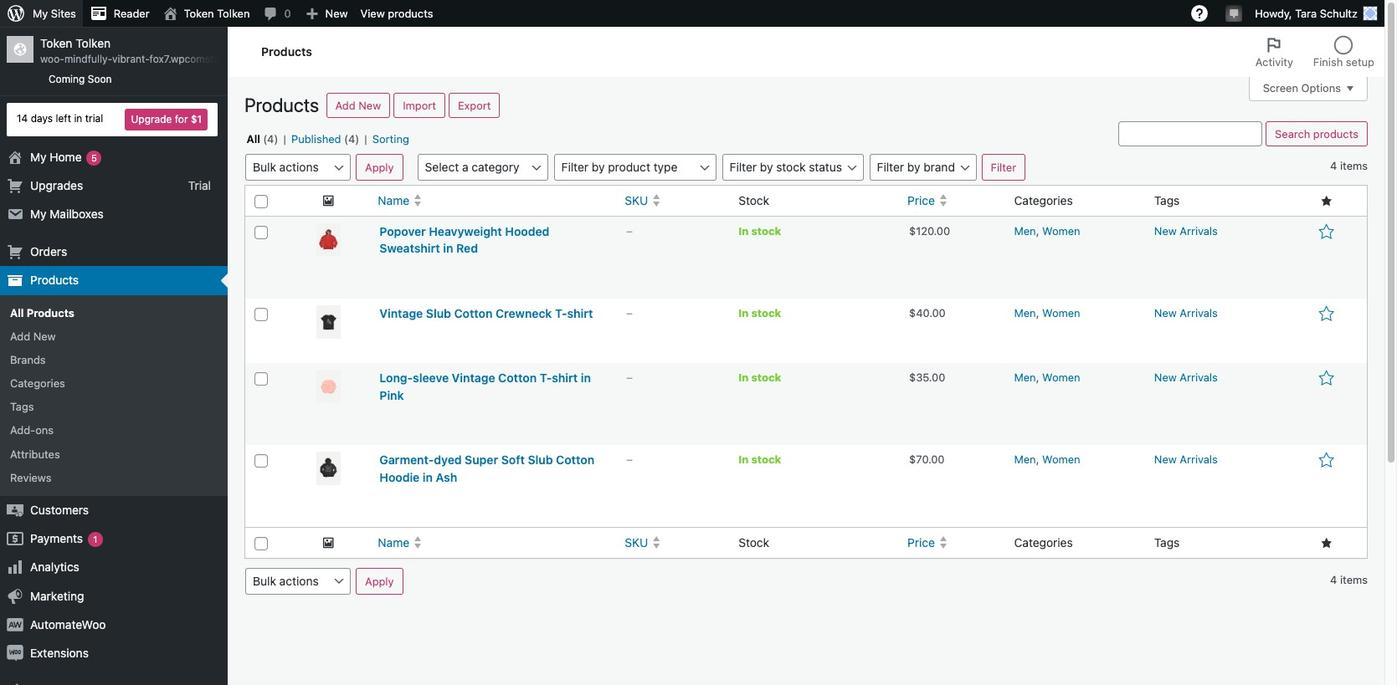 Task type: describe. For each thing, give the bounding box(es) containing it.
men , women for vintage slub cotton crewneck t-shirt
[[1014, 306, 1080, 319]]

soon
[[88, 73, 112, 85]]

men link for popover heavyweight hooded sweatshirt in red
[[1014, 224, 1036, 237]]

hoodie
[[380, 470, 420, 484]]

men , women for popover heavyweight hooded sweatshirt in red
[[1014, 224, 1080, 237]]

new arrivals link for vintage slub cotton crewneck t-shirt
[[1154, 306, 1218, 319]]

$ 40.00
[[909, 306, 946, 319]]

products up brands
[[26, 306, 74, 319]]

view products
[[360, 7, 433, 20]]

super
[[465, 453, 498, 467]]

sku for sku link related to 1st 'name' "link" from the bottom
[[625, 536, 648, 550]]

$ for long-sleeve vintage cotton t-shirt in pink
[[909, 371, 916, 384]]

hooded
[[505, 224, 549, 238]]

payments
[[30, 532, 83, 546]]

stock for vintage slub cotton crewneck t-shirt
[[751, 306, 781, 319]]

new arrivals link for long-sleeve vintage cotton t-shirt in pink
[[1154, 371, 1218, 384]]

in stock for vintage slub cotton crewneck t-shirt
[[738, 306, 781, 319]]

finish setup
[[1313, 55, 1375, 69]]

add new link for brands
[[0, 325, 228, 348]]

stock for 1st 'name' "link" from the bottom
[[738, 536, 769, 550]]

reader link
[[83, 0, 156, 27]]

men for garment-dyed super soft slub cotton hoodie in ash
[[1014, 453, 1036, 466]]

popover heavyweight hooded sweatshirt in red
[[380, 224, 549, 255]]

name for first 'name' "link" from the top of the page
[[378, 193, 409, 208]]

my mailboxes
[[30, 207, 104, 221]]

orders
[[30, 245, 67, 259]]

ash
[[436, 470, 457, 484]]

women for garment-dyed super soft slub cotton hoodie in ash
[[1042, 453, 1080, 466]]

token tolken woo-mindfully-vibrant-fox7.wpcomstaging.com coming soon
[[40, 36, 263, 85]]

view
[[360, 7, 385, 20]]

women link for long-sleeve vintage cotton t-shirt in pink
[[1042, 371, 1080, 384]]

0 horizontal spatial cotton
[[454, 306, 493, 320]]

tab list containing activity
[[1245, 27, 1385, 77]]

2 | from the left
[[364, 132, 367, 146]]

tolken for token tolken
[[217, 7, 250, 20]]

slub inside garment-dyed super soft slub cotton hoodie in ash
[[528, 453, 553, 467]]

, for vintage slub cotton crewneck t-shirt
[[1036, 306, 1039, 319]]

upgrades
[[30, 178, 83, 192]]

screen
[[1263, 82, 1298, 95]]

in for popover heavyweight hooded sweatshirt in red
[[738, 224, 749, 237]]

arrivals for garment-dyed super soft slub cotton hoodie in ash
[[1180, 453, 1218, 466]]

price for sku link related to 1st 'name' "link" from the bottom
[[908, 536, 935, 550]]

name for 1st 'name' "link" from the bottom
[[378, 536, 409, 550]]

men , women for garment-dyed super soft slub cotton hoodie in ash
[[1014, 453, 1080, 466]]

new inside main menu navigation
[[33, 330, 56, 343]]

extensions
[[30, 646, 89, 660]]

0 horizontal spatial vintage
[[380, 306, 423, 320]]

$ 35.00
[[909, 371, 945, 384]]

1 items from the top
[[1340, 159, 1368, 172]]

t- for crewneck
[[555, 306, 567, 320]]

new arrivals link for garment-dyed super soft slub cotton hoodie in ash
[[1154, 453, 1218, 466]]

my sites link
[[0, 0, 83, 27]]

, for popover heavyweight hooded sweatshirt in red
[[1036, 224, 1039, 237]]

add new for import
[[335, 99, 381, 112]]

trial
[[188, 178, 211, 192]]

soft
[[501, 453, 525, 467]]

0 link
[[257, 0, 298, 27]]

men link for long-sleeve vintage cotton t-shirt in pink
[[1014, 371, 1036, 384]]

1
[[93, 534, 97, 545]]

1 4 from the top
[[1330, 159, 1337, 172]]

garment-dyed super soft slub cotton hoodie in ash link
[[380, 453, 594, 484]]

upgrade for $1
[[131, 113, 202, 125]]

mailboxes
[[50, 207, 104, 221]]

screen options button
[[1249, 76, 1368, 101]]

all for all (4) | published (4) | sorting
[[247, 132, 260, 146]]

token tolken link
[[156, 0, 257, 27]]

$ 120.00
[[909, 224, 950, 237]]

in stock for popover heavyweight hooded sweatshirt in red
[[738, 224, 781, 237]]

all products
[[10, 306, 74, 319]]

categories link
[[0, 372, 228, 395]]

in inside garment-dyed super soft slub cotton hoodie in ash
[[423, 470, 433, 484]]

sku for first 'name' "link" from the top of the page's sku link
[[625, 193, 648, 208]]

categories inside main menu navigation
[[10, 377, 65, 390]]

new arrivals for long-sleeve vintage cotton t-shirt in pink
[[1154, 371, 1218, 384]]

view products link
[[355, 0, 440, 27]]

published
[[291, 132, 341, 146]]

women link for popover heavyweight hooded sweatshirt in red
[[1042, 224, 1080, 237]]

arrivals for vintage slub cotton crewneck t-shirt
[[1180, 306, 1218, 319]]

home
[[50, 149, 82, 164]]

shirt for long-sleeve vintage cotton t-shirt in pink
[[552, 371, 578, 385]]

in for long-sleeve vintage cotton t-shirt in pink
[[738, 371, 749, 384]]

$ for popover heavyweight hooded sweatshirt in red
[[909, 224, 916, 237]]

in stock for long-sleeve vintage cotton t-shirt in pink
[[738, 371, 781, 384]]

stock for garment-dyed super soft slub cotton hoodie in ash
[[751, 453, 781, 466]]

my sites
[[33, 7, 76, 20]]

0 horizontal spatial slub
[[426, 306, 451, 320]]

options
[[1301, 82, 1341, 95]]

1 (4) from the left
[[263, 132, 278, 146]]

, for garment-dyed super soft slub cotton hoodie in ash
[[1036, 453, 1039, 466]]

products
[[388, 7, 433, 20]]

new arrivals for vintage slub cotton crewneck t-shirt
[[1154, 306, 1218, 319]]

price for first 'name' "link" from the top of the page's sku link
[[908, 193, 935, 208]]

trial
[[85, 112, 103, 125]]

activity button
[[1245, 27, 1303, 77]]

– for long-sleeve vintage cotton t-shirt in pink
[[626, 371, 633, 384]]

$ 70.00
[[909, 453, 945, 466]]

popover heavyweight hooded sweatshirt in red link
[[380, 224, 549, 255]]

tags for 1st 'name' "link" from the bottom
[[1154, 536, 1180, 550]]

add-ons
[[10, 424, 54, 437]]

2 items from the top
[[1340, 573, 1368, 587]]

14
[[17, 112, 28, 125]]

in inside popover heavyweight hooded sweatshirt in red
[[443, 241, 453, 255]]

cotton inside garment-dyed super soft slub cotton hoodie in ash
[[556, 453, 594, 467]]

ons
[[35, 424, 54, 437]]

my for my mailboxes
[[30, 207, 46, 221]]

finish setup button
[[1303, 27, 1385, 77]]

dyed
[[434, 453, 462, 467]]

for
[[175, 113, 188, 125]]

in stock for garment-dyed super soft slub cotton hoodie in ash
[[738, 453, 781, 466]]

sorting link
[[370, 130, 411, 148]]

add new link for import
[[326, 93, 390, 118]]

price link for first 'name' "link" from the top of the page's sku link
[[901, 186, 1006, 216]]

– for vintage slub cotton crewneck t-shirt
[[626, 306, 633, 319]]

my mailboxes link
[[0, 200, 228, 229]]

howdy,
[[1255, 7, 1292, 20]]

new arrivals for popover heavyweight hooded sweatshirt in red
[[1154, 224, 1218, 237]]

my home 5
[[30, 149, 97, 164]]

extensions link
[[0, 640, 228, 668]]

finish
[[1313, 55, 1343, 69]]

import
[[403, 99, 436, 112]]

vintage slub cotton crewneck t-shirt
[[380, 306, 593, 320]]

sku link for 1st 'name' "link" from the bottom
[[618, 528, 730, 558]]

$1
[[191, 113, 202, 125]]

payments 1
[[30, 532, 97, 546]]

stock for first 'name' "link" from the top of the page
[[738, 193, 769, 208]]

red
[[456, 241, 478, 255]]

woo-
[[40, 53, 64, 65]]

mindfully-
[[64, 53, 112, 65]]

70.00
[[916, 453, 945, 466]]

long-sleeve vintage cotton t-shirt in pink link
[[380, 371, 591, 402]]

2 name link from the top
[[371, 528, 618, 558]]

crewneck
[[496, 306, 552, 320]]

heavyweight
[[429, 224, 502, 238]]

women link for vintage slub cotton crewneck t-shirt
[[1042, 306, 1080, 319]]

attributes link
[[0, 443, 228, 466]]

analytics
[[30, 560, 79, 575]]

import link
[[394, 93, 445, 118]]

categories for 1st 'name' "link" from the bottom
[[1014, 536, 1073, 550]]

– for popover heavyweight hooded sweatshirt in red
[[626, 224, 633, 237]]

men link for vintage slub cotton crewneck t-shirt
[[1014, 306, 1036, 319]]

women for popover heavyweight hooded sweatshirt in red
[[1042, 224, 1080, 237]]

customers
[[30, 503, 89, 517]]

products down 0
[[261, 44, 312, 58]]

in inside navigation
[[74, 112, 82, 125]]

price link for sku link related to 1st 'name' "link" from the bottom
[[901, 528, 1006, 558]]



Task type: locate. For each thing, give the bounding box(es) containing it.
cotton left crewneck
[[454, 306, 493, 320]]

1 price link from the top
[[901, 186, 1006, 216]]

3 men link from the top
[[1014, 371, 1036, 384]]

1 – from the top
[[626, 224, 633, 237]]

0 vertical spatial 4
[[1330, 159, 1337, 172]]

in for vintage slub cotton crewneck t-shirt
[[738, 306, 749, 319]]

1 vertical spatial stock
[[738, 536, 769, 550]]

marketing
[[30, 589, 84, 603]]

0 horizontal spatial |
[[283, 132, 286, 146]]

(4) right published
[[344, 132, 359, 146]]

tags inside main menu navigation
[[10, 400, 34, 414]]

$ for vintage slub cotton crewneck t-shirt
[[909, 306, 916, 319]]

35.00
[[916, 371, 945, 384]]

0 horizontal spatial tolken
[[76, 36, 111, 50]]

4 in from the top
[[738, 453, 749, 466]]

add up all (4) | published (4) | sorting
[[335, 99, 356, 112]]

products up published
[[244, 94, 319, 116]]

1 vertical spatial add new link
[[0, 325, 228, 348]]

2 name from the top
[[378, 536, 409, 550]]

None submit
[[1266, 121, 1368, 146], [356, 154, 403, 181], [982, 154, 1026, 181], [356, 568, 403, 595], [1266, 121, 1368, 146], [356, 154, 403, 181], [982, 154, 1026, 181], [356, 568, 403, 595]]

add-ons link
[[0, 419, 228, 443]]

0 vertical spatial sku
[[625, 193, 648, 208]]

my left home at the top left of the page
[[30, 149, 46, 164]]

sites
[[51, 7, 76, 20]]

t- down crewneck
[[540, 371, 552, 385]]

2 $ from the top
[[909, 306, 916, 319]]

0 vertical spatial slub
[[426, 306, 451, 320]]

add for brands
[[10, 330, 30, 343]]

0 vertical spatial all
[[247, 132, 260, 146]]

items
[[1340, 159, 1368, 172], [1340, 573, 1368, 587]]

upgrade for $1 button
[[125, 108, 208, 130]]

men link
[[1014, 224, 1036, 237], [1014, 306, 1036, 319], [1014, 371, 1036, 384], [1014, 453, 1036, 466]]

$ up $ 35.00
[[909, 306, 916, 319]]

1 stock from the top
[[751, 224, 781, 237]]

3 – from the top
[[626, 371, 633, 384]]

3 women link from the top
[[1042, 371, 1080, 384]]

1 vertical spatial tolken
[[76, 36, 111, 50]]

(4) left published
[[263, 132, 278, 146]]

$ up "$ 40.00"
[[909, 224, 916, 237]]

2 sku from the top
[[625, 536, 648, 550]]

3 men , women from the top
[[1014, 371, 1080, 384]]

$ down "$ 40.00"
[[909, 371, 916, 384]]

1 price from the top
[[908, 193, 935, 208]]

add new
[[335, 99, 381, 112], [10, 330, 56, 343]]

pink
[[380, 388, 404, 402]]

None checkbox
[[254, 226, 268, 239], [254, 455, 268, 468], [254, 226, 268, 239], [254, 455, 268, 468]]

2 vertical spatial categories
[[1014, 536, 1073, 550]]

1 vertical spatial price link
[[901, 528, 1006, 558]]

1 , from the top
[[1036, 224, 1039, 237]]

analytics link
[[0, 554, 228, 582]]

1 men link from the top
[[1014, 224, 1036, 237]]

0 vertical spatial 4 items
[[1330, 159, 1368, 172]]

1 arrivals from the top
[[1180, 224, 1218, 237]]

– for garment-dyed super soft slub cotton hoodie in ash
[[626, 453, 633, 466]]

2 stock from the top
[[738, 536, 769, 550]]

1 vertical spatial shirt
[[552, 371, 578, 385]]

add-
[[10, 424, 35, 437]]

stock for popover heavyweight hooded sweatshirt in red
[[751, 224, 781, 237]]

1 vertical spatial categories
[[10, 377, 65, 390]]

t- right crewneck
[[555, 306, 567, 320]]

0 vertical spatial add new link
[[326, 93, 390, 118]]

cotton down crewneck
[[498, 371, 537, 385]]

0 vertical spatial name
[[378, 193, 409, 208]]

export
[[458, 99, 491, 112]]

vibrant-
[[112, 53, 150, 65]]

name link
[[371, 186, 618, 216], [371, 528, 618, 558]]

men
[[1014, 224, 1036, 237], [1014, 306, 1036, 319], [1014, 371, 1036, 384], [1014, 453, 1036, 466]]

add new inside main menu navigation
[[10, 330, 56, 343]]

1 vertical spatial vintage
[[452, 371, 495, 385]]

1 vertical spatial tags
[[10, 400, 34, 414]]

categories
[[1014, 193, 1073, 208], [10, 377, 65, 390], [1014, 536, 1073, 550]]

main menu navigation
[[0, 27, 263, 686]]

2 men link from the top
[[1014, 306, 1036, 319]]

2 vertical spatial cotton
[[556, 453, 594, 467]]

3 men from the top
[[1014, 371, 1036, 384]]

0 vertical spatial token
[[184, 7, 214, 20]]

| left published
[[283, 132, 286, 146]]

coming
[[49, 73, 85, 85]]

vintage right sleeve
[[452, 371, 495, 385]]

price link
[[901, 186, 1006, 216], [901, 528, 1006, 558]]

4 – from the top
[[626, 453, 633, 466]]

1 vertical spatial t-
[[540, 371, 552, 385]]

tolken inside the token tolken woo-mindfully-vibrant-fox7.wpcomstaging.com coming soon
[[76, 36, 111, 50]]

1 vertical spatial token
[[40, 36, 72, 50]]

slub
[[426, 306, 451, 320], [528, 453, 553, 467]]

2 women from the top
[[1042, 306, 1080, 319]]

4 men , women from the top
[[1014, 453, 1080, 466]]

customers link
[[0, 496, 228, 525]]

40.00
[[916, 306, 946, 319]]

1 vertical spatial add new
[[10, 330, 56, 343]]

1 name link from the top
[[371, 186, 618, 216]]

0 vertical spatial items
[[1340, 159, 1368, 172]]

$ down $ 35.00
[[909, 453, 916, 466]]

token
[[184, 7, 214, 20], [40, 36, 72, 50]]

4 $ from the top
[[909, 453, 916, 466]]

1 men , women from the top
[[1014, 224, 1080, 237]]

2 women link from the top
[[1042, 306, 1080, 319]]

products
[[261, 44, 312, 58], [244, 94, 319, 116], [30, 273, 79, 287], [26, 306, 74, 319]]

0 vertical spatial sku link
[[618, 186, 730, 216]]

token inside toolbar navigation
[[184, 7, 214, 20]]

1 horizontal spatial (4)
[[344, 132, 359, 146]]

men , women for long-sleeve vintage cotton t-shirt in pink
[[1014, 371, 1080, 384]]

1 vertical spatial 4
[[1330, 573, 1337, 587]]

my left sites
[[33, 7, 48, 20]]

1 horizontal spatial cotton
[[498, 371, 537, 385]]

orders link
[[0, 238, 228, 266]]

my for my sites
[[33, 7, 48, 20]]

token for token tolken
[[184, 7, 214, 20]]

4 new arrivals from the top
[[1154, 453, 1218, 466]]

new
[[325, 7, 348, 20], [358, 99, 381, 112], [1154, 224, 1177, 237], [1154, 306, 1177, 319], [33, 330, 56, 343], [1154, 371, 1177, 384], [1154, 453, 1177, 466]]

shirt inside long-sleeve vintage cotton t-shirt in pink
[[552, 371, 578, 385]]

all left published
[[247, 132, 260, 146]]

0 vertical spatial tags
[[1154, 193, 1180, 208]]

add up brands
[[10, 330, 30, 343]]

arrivals
[[1180, 224, 1218, 237], [1180, 306, 1218, 319], [1180, 371, 1218, 384], [1180, 453, 1218, 466]]

0 vertical spatial my
[[33, 7, 48, 20]]

tags
[[1154, 193, 1180, 208], [10, 400, 34, 414], [1154, 536, 1180, 550]]

tab list
[[1245, 27, 1385, 77]]

1 vertical spatial add
[[10, 330, 30, 343]]

1 stock from the top
[[738, 193, 769, 208]]

| left sorting link
[[364, 132, 367, 146]]

4 women link from the top
[[1042, 453, 1080, 466]]

add new link up the categories link
[[0, 325, 228, 348]]

1 horizontal spatial all
[[247, 132, 260, 146]]

1 in stock from the top
[[738, 224, 781, 237]]

3 women from the top
[[1042, 371, 1080, 384]]

days
[[31, 112, 53, 125]]

women
[[1042, 224, 1080, 237], [1042, 306, 1080, 319], [1042, 371, 1080, 384], [1042, 453, 1080, 466]]

0 vertical spatial stock
[[738, 193, 769, 208]]

tags link
[[0, 395, 228, 419]]

brands
[[10, 353, 46, 367]]

slub up sleeve
[[426, 306, 451, 320]]

attributes
[[10, 448, 60, 461]]

my inside 'link'
[[33, 7, 48, 20]]

stock for long-sleeve vintage cotton t-shirt in pink
[[751, 371, 781, 384]]

categories for first 'name' "link" from the top of the page
[[1014, 193, 1073, 208]]

1 vertical spatial all
[[10, 306, 24, 319]]

2 price link from the top
[[901, 528, 1006, 558]]

0 horizontal spatial add new
[[10, 330, 56, 343]]

1 vertical spatial name
[[378, 536, 409, 550]]

4 stock from the top
[[751, 453, 781, 466]]

4 men link from the top
[[1014, 453, 1036, 466]]

1 horizontal spatial add new
[[335, 99, 381, 112]]

1 horizontal spatial tolken
[[217, 7, 250, 20]]

120.00
[[916, 224, 950, 237]]

men for vintage slub cotton crewneck t-shirt
[[1014, 306, 1036, 319]]

2 in stock from the top
[[738, 306, 781, 319]]

tolken inside token tolken link
[[217, 7, 250, 20]]

men for long-sleeve vintage cotton t-shirt in pink
[[1014, 371, 1036, 384]]

garment-
[[380, 453, 434, 467]]

t- inside long-sleeve vintage cotton t-shirt in pink
[[540, 371, 552, 385]]

1 sku link from the top
[[618, 186, 730, 216]]

0 horizontal spatial t-
[[540, 371, 552, 385]]

new inside toolbar navigation
[[325, 7, 348, 20]]

3 arrivals from the top
[[1180, 371, 1218, 384]]

4 new arrivals link from the top
[[1154, 453, 1218, 466]]

men for popover heavyweight hooded sweatshirt in red
[[1014, 224, 1036, 237]]

1 sku from the top
[[625, 193, 648, 208]]

in for garment-dyed super soft slub cotton hoodie in ash
[[738, 453, 749, 466]]

, for long-sleeve vintage cotton t-shirt in pink
[[1036, 371, 1039, 384]]

sorting
[[372, 132, 409, 146]]

3 in from the top
[[738, 371, 749, 384]]

1 vertical spatial price
[[908, 536, 935, 550]]

all for all products
[[10, 306, 24, 319]]

0 vertical spatial shirt
[[567, 306, 593, 320]]

new arrivals link
[[1154, 224, 1218, 237], [1154, 306, 1218, 319], [1154, 371, 1218, 384], [1154, 453, 1218, 466]]

vintage inside long-sleeve vintage cotton t-shirt in pink
[[452, 371, 495, 385]]

1 vertical spatial items
[[1340, 573, 1368, 587]]

3 new arrivals from the top
[[1154, 371, 1218, 384]]

2 4 from the top
[[1330, 573, 1337, 587]]

|
[[283, 132, 286, 146], [364, 132, 367, 146]]

slub right soft
[[528, 453, 553, 467]]

1 women from the top
[[1042, 224, 1080, 237]]

0 vertical spatial tolken
[[217, 7, 250, 20]]

tolken up the mindfully-
[[76, 36, 111, 50]]

3 in stock from the top
[[738, 371, 781, 384]]

1 horizontal spatial t-
[[555, 306, 567, 320]]

automatewoo
[[30, 618, 106, 632]]

all up brands
[[10, 306, 24, 319]]

2 stock from the top
[[751, 306, 781, 319]]

men link for garment-dyed super soft slub cotton hoodie in ash
[[1014, 453, 1036, 466]]

add
[[335, 99, 356, 112], [10, 330, 30, 343]]

1 in from the top
[[738, 224, 749, 237]]

2 in from the top
[[738, 306, 749, 319]]

2 vertical spatial tags
[[1154, 536, 1180, 550]]

vintage up long-
[[380, 306, 423, 320]]

4 , from the top
[[1036, 453, 1039, 466]]

stock
[[738, 193, 769, 208], [738, 536, 769, 550]]

1 $ from the top
[[909, 224, 916, 237]]

0 vertical spatial categories
[[1014, 193, 1073, 208]]

arrivals for popover heavyweight hooded sweatshirt in red
[[1180, 224, 1218, 237]]

shirt right crewneck
[[567, 306, 593, 320]]

add for import
[[335, 99, 356, 112]]

2 , from the top
[[1036, 306, 1039, 319]]

products link
[[0, 266, 228, 295]]

1 vertical spatial name link
[[371, 528, 618, 558]]

add new link up all (4) | published (4) | sorting
[[326, 93, 390, 118]]

token tolken
[[184, 7, 250, 20]]

token for token tolken woo-mindfully-vibrant-fox7.wpcomstaging.com coming soon
[[40, 36, 72, 50]]

1 horizontal spatial token
[[184, 7, 214, 20]]

name link down garment-dyed super soft slub cotton hoodie in ash
[[371, 528, 618, 558]]

automatewoo link
[[0, 611, 228, 640]]

0 horizontal spatial add
[[10, 330, 30, 343]]

1 4 items from the top
[[1330, 159, 1368, 172]]

men , women
[[1014, 224, 1080, 237], [1014, 306, 1080, 319], [1014, 371, 1080, 384], [1014, 453, 1080, 466]]

products down orders
[[30, 273, 79, 287]]

tags for first 'name' "link" from the top of the page
[[1154, 193, 1180, 208]]

1 men from the top
[[1014, 224, 1036, 237]]

4 in stock from the top
[[738, 453, 781, 466]]

2 price from the top
[[908, 536, 935, 550]]

shirt
[[567, 306, 593, 320], [552, 371, 578, 385]]

new arrivals
[[1154, 224, 1218, 237], [1154, 306, 1218, 319], [1154, 371, 1218, 384], [1154, 453, 1218, 466]]

tara
[[1295, 7, 1317, 20]]

new arrivals for garment-dyed super soft slub cotton hoodie in ash
[[1154, 453, 1218, 466]]

cotton right soft
[[556, 453, 594, 467]]

schultz
[[1320, 7, 1358, 20]]

sleeve
[[413, 371, 449, 385]]

screen options
[[1263, 82, 1341, 95]]

fox7.wpcomstaging.com
[[150, 53, 263, 65]]

0 vertical spatial vintage
[[380, 306, 423, 320]]

4 women from the top
[[1042, 453, 1080, 466]]

in stock
[[738, 224, 781, 237], [738, 306, 781, 319], [738, 371, 781, 384], [738, 453, 781, 466]]

1 vertical spatial sku
[[625, 536, 648, 550]]

2 vertical spatial my
[[30, 207, 46, 221]]

4 arrivals from the top
[[1180, 453, 1218, 466]]

reader
[[114, 7, 150, 20]]

1 new arrivals from the top
[[1154, 224, 1218, 237]]

0 horizontal spatial token
[[40, 36, 72, 50]]

0 vertical spatial add
[[335, 99, 356, 112]]

sku link for first 'name' "link" from the top of the page
[[618, 186, 730, 216]]

2 sku link from the top
[[618, 528, 730, 558]]

1 horizontal spatial vintage
[[452, 371, 495, 385]]

0 vertical spatial price
[[908, 193, 935, 208]]

my down upgrades
[[30, 207, 46, 221]]

3 $ from the top
[[909, 371, 916, 384]]

2 new arrivals link from the top
[[1154, 306, 1218, 319]]

tolken for token tolken woo-mindfully-vibrant-fox7.wpcomstaging.com coming soon
[[76, 36, 111, 50]]

2 men , women from the top
[[1014, 306, 1080, 319]]

left
[[56, 112, 71, 125]]

1 vertical spatial my
[[30, 149, 46, 164]]

0 vertical spatial cotton
[[454, 306, 493, 320]]

1 vertical spatial cotton
[[498, 371, 537, 385]]

1 horizontal spatial add new link
[[326, 93, 390, 118]]

toolbar navigation
[[0, 0, 1385, 30]]

3 stock from the top
[[751, 371, 781, 384]]

token inside the token tolken woo-mindfully-vibrant-fox7.wpcomstaging.com coming soon
[[40, 36, 72, 50]]

0
[[284, 7, 291, 20]]

shirt for vintage slub cotton crewneck t-shirt
[[567, 306, 593, 320]]

None checkbox
[[254, 195, 268, 209], [254, 308, 268, 321], [254, 373, 268, 386], [254, 538, 268, 551], [254, 195, 268, 209], [254, 308, 268, 321], [254, 373, 268, 386], [254, 538, 268, 551]]

setup
[[1346, 55, 1375, 69]]

all inside main menu navigation
[[10, 306, 24, 319]]

1 horizontal spatial add
[[335, 99, 356, 112]]

vintage slub cotton crewneck t-shirt link
[[380, 306, 593, 320]]

4 men from the top
[[1014, 453, 1036, 466]]

new arrivals link for popover heavyweight hooded sweatshirt in red
[[1154, 224, 1218, 237]]

add new up all (4) | published (4) | sorting
[[335, 99, 381, 112]]

add new up brands
[[10, 330, 56, 343]]

1 | from the left
[[283, 132, 286, 146]]

women for vintage slub cotton crewneck t-shirt
[[1042, 306, 1080, 319]]

0 vertical spatial t-
[[555, 306, 567, 320]]

new link
[[298, 0, 355, 27]]

1 vertical spatial slub
[[528, 453, 553, 467]]

3 , from the top
[[1036, 371, 1039, 384]]

token up woo-
[[40, 36, 72, 50]]

garment-dyed super soft slub cotton hoodie in ash
[[380, 453, 594, 484]]

token up 'fox7.wpcomstaging.com'
[[184, 7, 214, 20]]

cotton inside long-sleeve vintage cotton t-shirt in pink
[[498, 371, 537, 385]]

1 vertical spatial 4 items
[[1330, 573, 1368, 587]]

reviews link
[[0, 466, 228, 490]]

4
[[1330, 159, 1337, 172], [1330, 573, 1337, 587]]

,
[[1036, 224, 1039, 237], [1036, 306, 1039, 319], [1036, 371, 1039, 384], [1036, 453, 1039, 466]]

1 vertical spatial sku link
[[618, 528, 730, 558]]

0 horizontal spatial add new link
[[0, 325, 228, 348]]

1 name from the top
[[378, 193, 409, 208]]

vintage
[[380, 306, 423, 320], [452, 371, 495, 385]]

marketing link
[[0, 582, 228, 611]]

name up popover
[[378, 193, 409, 208]]

1 horizontal spatial |
[[364, 132, 367, 146]]

reviews
[[10, 471, 51, 485]]

2 4 items from the top
[[1330, 573, 1368, 587]]

tolken
[[217, 7, 250, 20], [76, 36, 111, 50]]

shirt down crewneck
[[552, 371, 578, 385]]

in inside long-sleeve vintage cotton t-shirt in pink
[[581, 371, 591, 385]]

in
[[74, 112, 82, 125], [443, 241, 453, 255], [581, 371, 591, 385], [423, 470, 433, 484]]

0 vertical spatial name link
[[371, 186, 618, 216]]

howdy, tara schultz
[[1255, 7, 1358, 20]]

2 horizontal spatial cotton
[[556, 453, 594, 467]]

$ for garment-dyed super soft slub cotton hoodie in ash
[[909, 453, 916, 466]]

3 new arrivals link from the top
[[1154, 371, 1218, 384]]

women link for garment-dyed super soft slub cotton hoodie in ash
[[1042, 453, 1080, 466]]

price down $ 70.00
[[908, 536, 935, 550]]

all products link
[[0, 301, 228, 325]]

arrivals for long-sleeve vintage cotton t-shirt in pink
[[1180, 371, 1218, 384]]

0 vertical spatial price link
[[901, 186, 1006, 216]]

14 days left in trial
[[17, 112, 103, 125]]

None search field
[[1119, 121, 1262, 146]]

my for my home 5
[[30, 149, 46, 164]]

women for long-sleeve vintage cotton t-shirt in pink
[[1042, 371, 1080, 384]]

1 women link from the top
[[1042, 224, 1080, 237]]

name link up heavyweight
[[371, 186, 618, 216]]

price up the '$ 120.00'
[[908, 193, 935, 208]]

2 (4) from the left
[[344, 132, 359, 146]]

notification image
[[1227, 6, 1241, 19]]

add inside main menu navigation
[[10, 330, 30, 343]]

2 men from the top
[[1014, 306, 1036, 319]]

2 new arrivals from the top
[[1154, 306, 1218, 319]]

upgrade
[[131, 113, 172, 125]]

tolken left 0 link
[[217, 7, 250, 20]]

1 horizontal spatial slub
[[528, 453, 553, 467]]

t- for cotton
[[540, 371, 552, 385]]

0 horizontal spatial (4)
[[263, 132, 278, 146]]

long-sleeve vintage cotton t-shirt in pink
[[380, 371, 591, 402]]

0 horizontal spatial all
[[10, 306, 24, 319]]

name down hoodie
[[378, 536, 409, 550]]

add new for brands
[[10, 330, 56, 343]]

2 – from the top
[[626, 306, 633, 319]]

1 new arrivals link from the top
[[1154, 224, 1218, 237]]

name
[[378, 193, 409, 208], [378, 536, 409, 550]]

0 vertical spatial add new
[[335, 99, 381, 112]]

2 arrivals from the top
[[1180, 306, 1218, 319]]



Task type: vqa. For each thing, say whether or not it's contained in the screenshot.
$
yes



